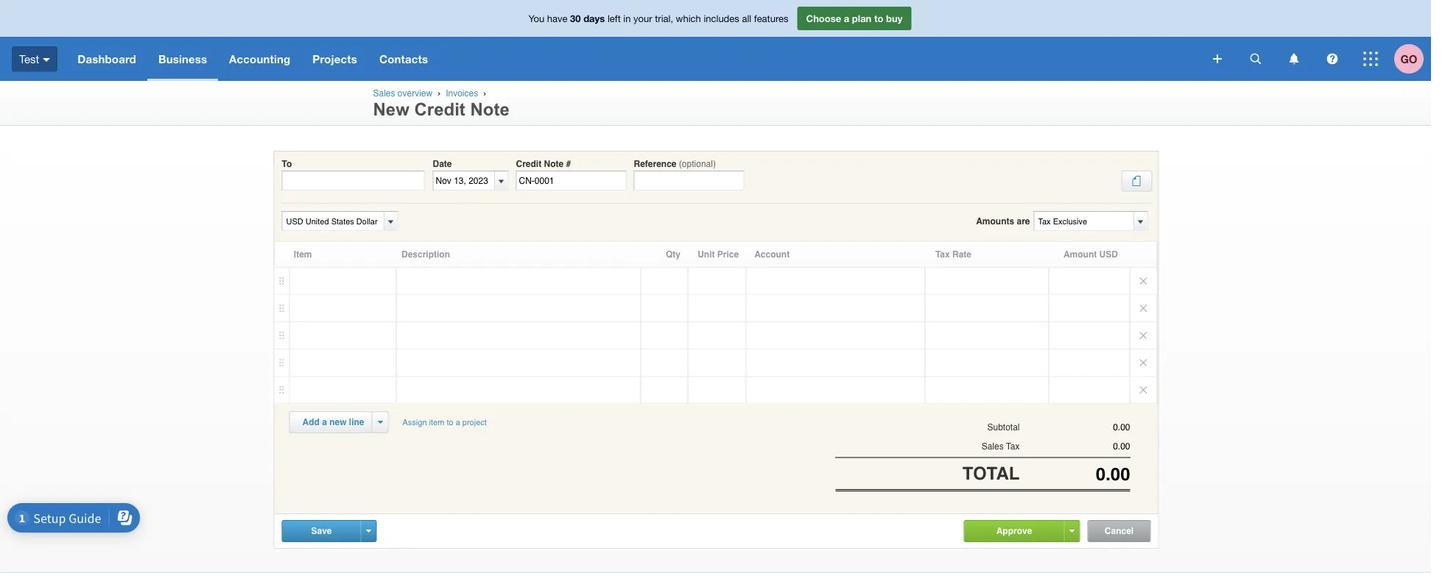 Task type: vqa. For each thing, say whether or not it's contained in the screenshot.
Account on the right top of page
yes



Task type: locate. For each thing, give the bounding box(es) containing it.
1 horizontal spatial tax
[[1006, 442, 1020, 452]]

invoices
[[446, 88, 478, 99]]

0 horizontal spatial credit
[[414, 100, 465, 119]]

cancel button
[[1088, 521, 1150, 542]]

3 delete line item image from the top
[[1130, 350, 1157, 376]]

sales overview link
[[373, 88, 432, 99]]

a left the plan
[[844, 13, 849, 24]]

trial,
[[655, 13, 673, 24]]

projects
[[312, 52, 357, 66]]

delete line item image
[[1130, 268, 1157, 295], [1130, 295, 1157, 322], [1130, 350, 1157, 376]]

left
[[608, 13, 621, 24]]

assign item to a project link
[[396, 412, 493, 434]]

note left #
[[544, 159, 564, 169]]

buy
[[886, 13, 903, 24]]

to right item
[[447, 418, 453, 428]]

your
[[633, 13, 652, 24]]

approve
[[996, 526, 1032, 536]]

navigation containing dashboard
[[66, 37, 1203, 81]]

0 vertical spatial credit
[[414, 100, 465, 119]]

1 vertical spatial sales
[[982, 442, 1004, 452]]

you have 30 days left in your trial, which includes all features
[[528, 13, 788, 24]]

0 horizontal spatial a
[[322, 418, 327, 428]]

add
[[302, 418, 320, 428]]

0 vertical spatial delete line item image
[[1130, 323, 1157, 349]]

sales
[[373, 88, 395, 99], [982, 442, 1004, 452]]

choose
[[806, 13, 841, 24]]

go button
[[1394, 37, 1431, 81]]

a right add
[[322, 418, 327, 428]]

amount usd
[[1063, 250, 1118, 260]]

›
[[438, 88, 441, 98], [483, 88, 486, 98]]

in
[[623, 13, 631, 24]]

1 vertical spatial delete line item image
[[1130, 295, 1157, 322]]

add a new line
[[302, 418, 364, 428]]

2 delete line item image from the top
[[1130, 377, 1157, 404]]

includes
[[704, 13, 739, 24]]

tax rate
[[935, 250, 971, 260]]

sales up new
[[373, 88, 395, 99]]

1 horizontal spatial svg image
[[1250, 53, 1261, 64]]

a
[[844, 13, 849, 24], [322, 418, 327, 428], [456, 418, 460, 428]]

delete line item image
[[1130, 323, 1157, 349], [1130, 377, 1157, 404]]

1 vertical spatial credit
[[516, 159, 541, 169]]

add a new line link
[[293, 412, 373, 433]]

dashboard
[[77, 52, 136, 66]]

accounting button
[[218, 37, 301, 81]]

2 horizontal spatial a
[[844, 13, 849, 24]]

note down invoices
[[470, 100, 510, 119]]

features
[[754, 13, 788, 24]]

approve link
[[964, 521, 1064, 541]]

more approve options... image
[[1069, 530, 1075, 533]]

a left project
[[456, 418, 460, 428]]

None text field
[[282, 212, 382, 231], [1034, 212, 1133, 231], [1020, 423, 1130, 433], [282, 212, 382, 231], [1034, 212, 1133, 231], [1020, 423, 1130, 433]]

0 horizontal spatial svg image
[[1213, 55, 1222, 63]]

2 vertical spatial delete line item image
[[1130, 350, 1157, 376]]

None text field
[[282, 171, 425, 191], [634, 171, 744, 191], [1020, 442, 1130, 452], [1020, 464, 1130, 485], [282, 171, 425, 191], [634, 171, 744, 191], [1020, 442, 1130, 452], [1020, 464, 1130, 485]]

0 vertical spatial sales
[[373, 88, 395, 99]]

1 delete line item image from the top
[[1130, 323, 1157, 349]]

to left 'buy'
[[874, 13, 883, 24]]

a for choose
[[844, 13, 849, 24]]

#
[[566, 159, 571, 169]]

tax
[[935, 250, 950, 260], [1006, 442, 1020, 452]]

line
[[349, 418, 364, 428]]

price
[[717, 250, 739, 260]]

amounts
[[976, 216, 1014, 226]]

0 vertical spatial delete line item image
[[1130, 268, 1157, 295]]

credit left #
[[516, 159, 541, 169]]

1 horizontal spatial ›
[[483, 88, 486, 98]]

test
[[19, 52, 39, 65]]

sales inside sales overview › invoices › new credit note
[[373, 88, 395, 99]]

svg image
[[1250, 53, 1261, 64], [1289, 53, 1299, 64], [1213, 55, 1222, 63]]

note
[[470, 100, 510, 119], [544, 159, 564, 169]]

› left invoices
[[438, 88, 441, 98]]

svg image
[[1363, 52, 1378, 66], [1327, 53, 1338, 64], [43, 58, 50, 62]]

date
[[433, 159, 452, 169]]

1 vertical spatial tax
[[1006, 442, 1020, 452]]

2 horizontal spatial svg image
[[1363, 52, 1378, 66]]

item
[[429, 418, 444, 428]]

0 horizontal spatial ›
[[438, 88, 441, 98]]

projects button
[[301, 37, 368, 81]]

0 horizontal spatial note
[[470, 100, 510, 119]]

tax left rate
[[935, 250, 950, 260]]

1 vertical spatial to
[[447, 418, 453, 428]]

all
[[742, 13, 751, 24]]

are
[[1017, 216, 1030, 226]]

dashboard link
[[66, 37, 147, 81]]

0 vertical spatial note
[[470, 100, 510, 119]]

› right invoices
[[483, 88, 486, 98]]

credit down invoices
[[414, 100, 465, 119]]

total
[[962, 464, 1020, 484]]

1 vertical spatial delete line item image
[[1130, 377, 1157, 404]]

go
[[1400, 52, 1417, 66]]

0 horizontal spatial tax
[[935, 250, 950, 260]]

qty
[[666, 250, 681, 260]]

0 horizontal spatial svg image
[[43, 58, 50, 62]]

credit
[[414, 100, 465, 119], [516, 159, 541, 169]]

to
[[874, 13, 883, 24], [447, 418, 453, 428]]

test button
[[0, 37, 66, 81]]

amounts are
[[976, 216, 1030, 226]]

description
[[401, 250, 450, 260]]

navigation
[[66, 37, 1203, 81]]

banner
[[0, 0, 1431, 81]]

account
[[754, 250, 790, 260]]

1 horizontal spatial note
[[544, 159, 564, 169]]

0 horizontal spatial sales
[[373, 88, 395, 99]]

0 vertical spatial to
[[874, 13, 883, 24]]

sales down 'subtotal'
[[982, 442, 1004, 452]]

project
[[462, 418, 487, 428]]

1 horizontal spatial sales
[[982, 442, 1004, 452]]

1 horizontal spatial to
[[874, 13, 883, 24]]

assign
[[402, 418, 427, 428]]

unit price
[[698, 250, 739, 260]]

tax down 'subtotal'
[[1006, 442, 1020, 452]]



Task type: describe. For each thing, give the bounding box(es) containing it.
you
[[528, 13, 544, 24]]

2 delete line item image from the top
[[1130, 295, 1157, 322]]

save link
[[282, 521, 361, 542]]

contacts
[[379, 52, 428, 66]]

business button
[[147, 37, 218, 81]]

invoices link
[[446, 88, 478, 99]]

new
[[373, 100, 409, 119]]

overview
[[398, 88, 432, 99]]

choose a plan to buy
[[806, 13, 903, 24]]

reference
[[634, 159, 676, 169]]

2 horizontal spatial svg image
[[1289, 53, 1299, 64]]

credit note #
[[516, 159, 571, 169]]

to inside banner
[[874, 13, 883, 24]]

days
[[583, 13, 605, 24]]

save
[[311, 526, 332, 537]]

2 › from the left
[[483, 88, 486, 98]]

more add line options... image
[[378, 421, 383, 424]]

which
[[676, 13, 701, 24]]

1 vertical spatial note
[[544, 159, 564, 169]]

subtotal
[[987, 422, 1020, 433]]

plan
[[852, 13, 872, 24]]

sales tax
[[982, 442, 1020, 452]]

1 horizontal spatial credit
[[516, 159, 541, 169]]

1 › from the left
[[438, 88, 441, 98]]

navigation inside banner
[[66, 37, 1203, 81]]

contacts button
[[368, 37, 439, 81]]

note inside sales overview › invoices › new credit note
[[470, 100, 510, 119]]

item
[[294, 250, 312, 260]]

(optional)
[[679, 159, 716, 169]]

1 horizontal spatial a
[[456, 418, 460, 428]]

0 horizontal spatial to
[[447, 418, 453, 428]]

Credit Note # text field
[[516, 171, 626, 191]]

usd
[[1099, 250, 1118, 260]]

new
[[329, 418, 347, 428]]

to
[[282, 159, 292, 169]]

assign item to a project
[[402, 418, 487, 428]]

0 vertical spatial tax
[[935, 250, 950, 260]]

banner containing dashboard
[[0, 0, 1431, 81]]

1 horizontal spatial svg image
[[1327, 53, 1338, 64]]

rate
[[952, 250, 971, 260]]

amount
[[1063, 250, 1097, 260]]

sales for sales overview › invoices › new credit note
[[373, 88, 395, 99]]

cancel
[[1105, 526, 1134, 536]]

sales overview › invoices › new credit note
[[373, 88, 510, 119]]

accounting
[[229, 52, 290, 66]]

a for add
[[322, 418, 327, 428]]

business
[[158, 52, 207, 66]]

unit
[[698, 250, 715, 260]]

svg image inside test popup button
[[43, 58, 50, 62]]

have
[[547, 13, 567, 24]]

reference (optional)
[[634, 159, 716, 169]]

1 delete line item image from the top
[[1130, 268, 1157, 295]]

30
[[570, 13, 581, 24]]

sales for sales tax
[[982, 442, 1004, 452]]

Date text field
[[433, 172, 495, 190]]

credit inside sales overview › invoices › new credit note
[[414, 100, 465, 119]]

more save options... image
[[366, 530, 371, 533]]



